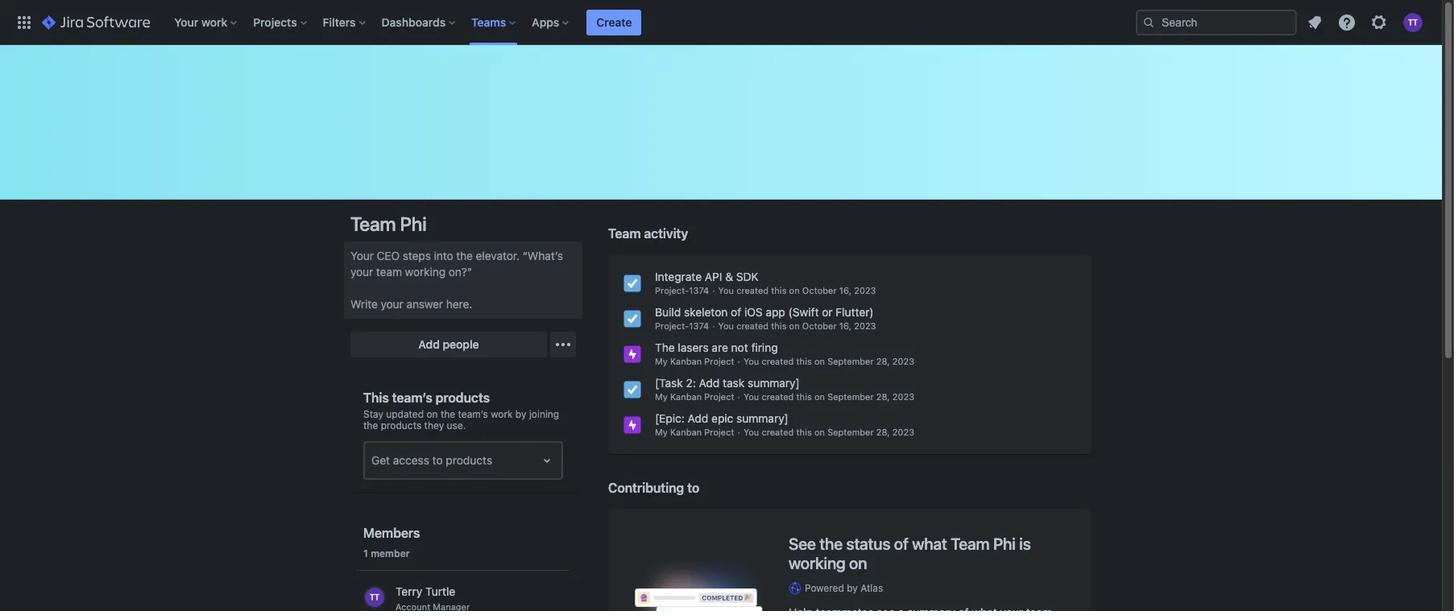 Task type: locate. For each thing, give the bounding box(es) containing it.
0 vertical spatial your
[[351, 265, 373, 279]]

summary] down the firing
[[748, 376, 800, 390]]

0 vertical spatial to
[[432, 454, 443, 467]]

0 vertical spatial my kanban project
[[655, 356, 734, 367]]

on for [epic: add epic summary]
[[815, 427, 825, 438]]

products down use.
[[446, 454, 492, 467]]

task
[[723, 376, 745, 390]]

see
[[789, 535, 816, 554]]

1 project- from the top
[[655, 285, 689, 296]]

28,
[[877, 356, 890, 367], [877, 392, 890, 402], [877, 427, 890, 438]]

0 vertical spatial 16,
[[839, 285, 852, 296]]

create
[[597, 15, 632, 29]]

2 vertical spatial my
[[655, 427, 668, 438]]

my kanban project for add
[[655, 427, 734, 438]]

1 vertical spatial you created this on october 16, 2023
[[718, 321, 876, 331]]

october for build skeleton of ios app (swift or flutter)
[[802, 321, 837, 331]]

0 vertical spatial you created this on september 28, 2023
[[744, 356, 915, 367]]

0 vertical spatial products
[[436, 391, 490, 405]]

0 horizontal spatial work
[[201, 15, 227, 29]]

0 vertical spatial 1374
[[689, 285, 709, 296]]

phi up the steps
[[400, 213, 427, 235]]

2023 for app
[[854, 321, 876, 331]]

your right write
[[381, 297, 403, 311]]

build
[[655, 305, 681, 319]]

kanban down 2:
[[670, 392, 702, 402]]

products left the they
[[381, 420, 422, 432]]

0 vertical spatial add
[[419, 338, 440, 351]]

this
[[771, 285, 787, 296], [771, 321, 787, 331], [797, 356, 812, 367], [797, 392, 812, 402], [797, 427, 812, 438]]

0 vertical spatial project-1374
[[655, 285, 709, 296]]

1 vertical spatial work
[[491, 409, 513, 421]]

the right updated
[[441, 409, 455, 421]]

0 vertical spatial your
[[174, 15, 198, 29]]

integrate
[[655, 270, 702, 284]]

2 you created this on september 28, 2023 from the top
[[744, 392, 915, 402]]

team left "activity"
[[608, 226, 641, 241]]

my down the [task
[[655, 392, 668, 402]]

1 vertical spatial team's
[[458, 409, 488, 421]]

0 vertical spatial kanban
[[670, 356, 702, 367]]

dashboards button
[[377, 9, 462, 35]]

1 horizontal spatial of
[[894, 535, 909, 554]]

3 my kanban project from the top
[[655, 427, 734, 438]]

2 kanban from the top
[[670, 392, 702, 402]]

add left people at the left of the page
[[419, 338, 440, 351]]

1 my kanban project from the top
[[655, 356, 734, 367]]

of left 'ios'
[[731, 305, 741, 319]]

2 vertical spatial 28,
[[877, 427, 890, 438]]

phi
[[400, 213, 427, 235], [993, 535, 1016, 554]]

summary]
[[748, 376, 800, 390], [737, 412, 789, 425]]

the right the see
[[820, 535, 843, 554]]

add
[[419, 338, 440, 351], [699, 376, 720, 390], [688, 412, 709, 425]]

"what's
[[523, 249, 563, 263]]

october down the or
[[802, 321, 837, 331]]

0 horizontal spatial to
[[432, 454, 443, 467]]

or
[[822, 305, 833, 319]]

actions image
[[554, 335, 573, 355]]

september
[[828, 356, 874, 367], [828, 392, 874, 402], [828, 427, 874, 438]]

created for firing
[[762, 356, 794, 367]]

1 kanban from the top
[[670, 356, 702, 367]]

team up ceo
[[351, 213, 396, 235]]

on for [task 2: add task summary]
[[815, 392, 825, 402]]

2 project- from the top
[[655, 321, 689, 331]]

project-
[[655, 285, 689, 296], [655, 321, 689, 331]]

my down the
[[655, 356, 668, 367]]

you created this on september 28, 2023 for summary]
[[744, 392, 915, 402]]

1 you created this on october 16, 2023 from the top
[[718, 285, 876, 296]]

you down task
[[744, 392, 759, 402]]

2 you created this on october 16, 2023 from the top
[[718, 321, 876, 331]]

1374 down skeleton
[[689, 321, 709, 331]]

0 vertical spatial work
[[201, 15, 227, 29]]

2 october from the top
[[802, 321, 837, 331]]

you created this on october 16, 2023 down (swift
[[718, 321, 876, 331]]

on inside this team's products stay updated on the team's work by joining the products they use.
[[427, 409, 438, 421]]

add right 2:
[[699, 376, 720, 390]]

on for the lasers are not firing
[[815, 356, 825, 367]]

projects
[[253, 15, 297, 29]]

1 vertical spatial to
[[687, 481, 700, 496]]

october up the or
[[802, 285, 837, 296]]

1 horizontal spatial working
[[789, 554, 846, 573]]

app
[[766, 305, 786, 319]]

0 horizontal spatial of
[[731, 305, 741, 319]]

kanban for add
[[670, 427, 702, 438]]

firing
[[751, 341, 778, 355]]

by left atlas on the bottom right of the page
[[847, 583, 858, 595]]

0 vertical spatial you created this on october 16, 2023
[[718, 285, 876, 296]]

you created this on october 16, 2023 up (swift
[[718, 285, 876, 296]]

project down [task 2: add task summary]
[[704, 392, 734, 402]]

16, up flutter)
[[839, 285, 852, 296]]

3 kanban from the top
[[670, 427, 702, 438]]

0 vertical spatial project
[[704, 356, 734, 367]]

help image
[[1338, 12, 1357, 32]]

created
[[737, 285, 769, 296], [737, 321, 769, 331], [762, 356, 794, 367], [762, 392, 794, 402], [762, 427, 794, 438]]

project- down the integrate
[[655, 285, 689, 296]]

your work button
[[169, 9, 244, 35]]

phi left is
[[993, 535, 1016, 554]]

october for integrate api & sdk
[[802, 285, 837, 296]]

1374 for api
[[689, 285, 709, 296]]

turtle
[[425, 585, 455, 599]]

1 vertical spatial add
[[699, 376, 720, 390]]

team's right the they
[[458, 409, 488, 421]]

1 october from the top
[[802, 285, 837, 296]]

0 horizontal spatial team
[[351, 213, 396, 235]]

1 vertical spatial project-1374
[[655, 321, 709, 331]]

1 vertical spatial october
[[802, 321, 837, 331]]

1 vertical spatial my
[[655, 392, 668, 402]]

my for [epic: add epic summary]
[[655, 427, 668, 438]]

1 horizontal spatial team
[[608, 226, 641, 241]]

joining
[[529, 409, 559, 421]]

you down "&"
[[718, 285, 734, 296]]

1 vertical spatial products
[[381, 420, 422, 432]]

2 1374 from the top
[[689, 321, 709, 331]]

work inside dropdown button
[[201, 15, 227, 29]]

powered
[[805, 583, 844, 595]]

1 vertical spatial 28,
[[877, 392, 890, 402]]

my kanban project down 2:
[[655, 392, 734, 402]]

0 horizontal spatial your
[[351, 265, 373, 279]]

0 horizontal spatial by
[[516, 409, 527, 421]]

this for firing
[[797, 356, 812, 367]]

the inside the see the status of what team phi is working on
[[820, 535, 843, 554]]

phi inside the see the status of what team phi is working on
[[993, 535, 1016, 554]]

28, for summary]
[[877, 392, 890, 402]]

2 vertical spatial kanban
[[670, 427, 702, 438]]

project for are
[[704, 356, 734, 367]]

summary] right epic
[[737, 412, 789, 425]]

0 vertical spatial october
[[802, 285, 837, 296]]

by left joining
[[516, 409, 527, 421]]

1 vertical spatial september
[[828, 392, 874, 402]]

[epic:
[[655, 412, 685, 425]]

this for app
[[771, 321, 787, 331]]

to right the 'access'
[[432, 454, 443, 467]]

team for team phi
[[351, 213, 396, 235]]

this for summary]
[[797, 392, 812, 402]]

1 vertical spatial my kanban project
[[655, 392, 734, 402]]

1 september from the top
[[828, 356, 874, 367]]

on
[[789, 285, 800, 296], [789, 321, 800, 331], [815, 356, 825, 367], [815, 392, 825, 402], [427, 409, 438, 421], [815, 427, 825, 438], [849, 554, 867, 573]]

your inside dropdown button
[[174, 15, 198, 29]]

project for add
[[704, 392, 734, 402]]

you down 'not'
[[744, 356, 759, 367]]

1 horizontal spatial team's
[[458, 409, 488, 421]]

banner
[[0, 0, 1442, 45]]

1 vertical spatial your
[[351, 249, 374, 263]]

this
[[363, 391, 389, 405]]

work inside this team's products stay updated on the team's work by joining the products they use.
[[491, 409, 513, 421]]

3 project from the top
[[704, 427, 734, 438]]

your inside your ceo steps into the elevator. "what's your team working on?" write your answer here.
[[351, 249, 374, 263]]

working down the see
[[789, 554, 846, 573]]

your left team
[[351, 265, 373, 279]]

they
[[424, 420, 444, 432]]

of
[[731, 305, 741, 319], [894, 535, 909, 554]]

project-1374 down the integrate
[[655, 285, 709, 296]]

2:
[[686, 376, 696, 390]]

project- for build
[[655, 321, 689, 331]]

1 1374 from the top
[[689, 285, 709, 296]]

ios
[[745, 305, 763, 319]]

terry turtle link
[[357, 581, 570, 612]]

1 vertical spatial working
[[789, 554, 846, 573]]

skeleton
[[684, 305, 728, 319]]

0 vertical spatial my
[[655, 356, 668, 367]]

2 16, from the top
[[839, 321, 852, 331]]

project down are
[[704, 356, 734, 367]]

1 vertical spatial 1374
[[689, 321, 709, 331]]

my
[[655, 356, 668, 367], [655, 392, 668, 402], [655, 427, 668, 438]]

team's up updated
[[392, 391, 433, 405]]

you created this on september 28, 2023
[[744, 356, 915, 367], [744, 392, 915, 402], [744, 427, 915, 438]]

1 horizontal spatial work
[[491, 409, 513, 421]]

3 my from the top
[[655, 427, 668, 438]]

work left joining
[[491, 409, 513, 421]]

on inside the see the status of what team phi is working on
[[849, 554, 867, 573]]

working down the steps
[[405, 265, 446, 279]]

the
[[456, 249, 473, 263], [441, 409, 455, 421], [363, 420, 378, 432], [820, 535, 843, 554]]

1 vertical spatial your
[[381, 297, 403, 311]]

2 vertical spatial september
[[828, 427, 874, 438]]

of left what
[[894, 535, 909, 554]]

(swift
[[789, 305, 819, 319]]

my kanban project down 'lasers'
[[655, 356, 734, 367]]

to right the contributing
[[687, 481, 700, 496]]

by
[[516, 409, 527, 421], [847, 583, 858, 595]]

0 vertical spatial 28,
[[877, 356, 890, 367]]

flutter)
[[836, 305, 874, 319]]

1 vertical spatial of
[[894, 535, 909, 554]]

you
[[718, 285, 734, 296], [718, 321, 734, 331], [744, 356, 759, 367], [744, 392, 759, 402], [744, 427, 759, 438]]

kanban down 'lasers'
[[670, 356, 702, 367]]

1 horizontal spatial your
[[351, 249, 374, 263]]

1 project-1374 from the top
[[655, 285, 709, 296]]

you down [epic: add epic summary]
[[744, 427, 759, 438]]

products up use.
[[436, 391, 490, 405]]

0 vertical spatial september
[[828, 356, 874, 367]]

you created this on october 16, 2023
[[718, 285, 876, 296], [718, 321, 876, 331]]

atlas image
[[789, 582, 802, 595]]

access
[[393, 454, 429, 467]]

2 september from the top
[[828, 392, 874, 402]]

28, for firing
[[877, 356, 890, 367]]

answer
[[406, 297, 443, 311]]

work left projects
[[201, 15, 227, 29]]

kanban down [epic:
[[670, 427, 702, 438]]

the down this
[[363, 420, 378, 432]]

my kanban project down [epic:
[[655, 427, 734, 438]]

2023
[[854, 285, 876, 296], [854, 321, 876, 331], [893, 356, 915, 367], [893, 392, 915, 402], [893, 427, 915, 438]]

1 horizontal spatial by
[[847, 583, 858, 595]]

team right what
[[951, 535, 990, 554]]

build skeleton of ios app (swift or flutter)
[[655, 305, 874, 319]]

2 vertical spatial my kanban project
[[655, 427, 734, 438]]

your for your ceo steps into the elevator. "what's your team working on?" write your answer here.
[[351, 249, 374, 263]]

2 project-1374 from the top
[[655, 321, 709, 331]]

1 vertical spatial project
[[704, 392, 734, 402]]

2 project from the top
[[704, 392, 734, 402]]

1 you created this on september 28, 2023 from the top
[[744, 356, 915, 367]]

[task
[[655, 376, 683, 390]]

ceo
[[377, 249, 400, 263]]

1 vertical spatial kanban
[[670, 392, 702, 402]]

1 horizontal spatial phi
[[993, 535, 1016, 554]]

1 vertical spatial by
[[847, 583, 858, 595]]

0 horizontal spatial working
[[405, 265, 446, 279]]

contributing to
[[608, 481, 700, 496]]

0 vertical spatial phi
[[400, 213, 427, 235]]

your
[[174, 15, 198, 29], [351, 249, 374, 263]]

2 vertical spatial project
[[704, 427, 734, 438]]

add left epic
[[688, 412, 709, 425]]

0 vertical spatial by
[[516, 409, 527, 421]]

1 vertical spatial project-
[[655, 321, 689, 331]]

1 16, from the top
[[839, 285, 852, 296]]

october
[[802, 285, 837, 296], [802, 321, 837, 331]]

you created this on october 16, 2023 for sdk
[[718, 285, 876, 296]]

working
[[405, 265, 446, 279], [789, 554, 846, 573]]

jira software image
[[42, 12, 150, 32], [42, 12, 150, 32]]

1 28, from the top
[[877, 356, 890, 367]]

2 my from the top
[[655, 392, 668, 402]]

1374
[[689, 285, 709, 296], [689, 321, 709, 331]]

project- down build
[[655, 321, 689, 331]]

0 horizontal spatial your
[[174, 15, 198, 29]]

1 horizontal spatial your
[[381, 297, 403, 311]]

&
[[725, 270, 733, 284]]

apps button
[[527, 9, 576, 35]]

you up are
[[718, 321, 734, 331]]

are
[[712, 341, 728, 355]]

16, for integrate api & sdk
[[839, 285, 852, 296]]

2 28, from the top
[[877, 392, 890, 402]]

on for build skeleton of ios app (swift or flutter)
[[789, 321, 800, 331]]

1 vertical spatial you created this on september 28, 2023
[[744, 392, 915, 402]]

0 vertical spatial team's
[[392, 391, 433, 405]]

0 vertical spatial project-
[[655, 285, 689, 296]]

2 vertical spatial you created this on september 28, 2023
[[744, 427, 915, 438]]

16,
[[839, 285, 852, 296], [839, 321, 852, 331]]

1 vertical spatial 16,
[[839, 321, 852, 331]]

project down [epic: add epic summary]
[[704, 427, 734, 438]]

to
[[432, 454, 443, 467], [687, 481, 700, 496]]

the lasers are not firing
[[655, 341, 778, 355]]

kanban for 2:
[[670, 392, 702, 402]]

1374 down the integrate api & sdk
[[689, 285, 709, 296]]

your
[[351, 265, 373, 279], [381, 297, 403, 311]]

0 vertical spatial working
[[405, 265, 446, 279]]

the inside your ceo steps into the elevator. "what's your team working on?" write your answer here.
[[456, 249, 473, 263]]

16, down flutter)
[[839, 321, 852, 331]]

project-1374 down build
[[655, 321, 709, 331]]

the up on?"
[[456, 249, 473, 263]]

1 my from the top
[[655, 356, 668, 367]]

your for your work
[[174, 15, 198, 29]]

1 vertical spatial phi
[[993, 535, 1016, 554]]

team's
[[392, 391, 433, 405], [458, 409, 488, 421]]

2 my kanban project from the top
[[655, 392, 734, 402]]

1 project from the top
[[704, 356, 734, 367]]

2 horizontal spatial team
[[951, 535, 990, 554]]

my down [epic:
[[655, 427, 668, 438]]



Task type: vqa. For each thing, say whether or not it's contained in the screenshot.
"LEARN"
no



Task type: describe. For each thing, give the bounding box(es) containing it.
add people
[[419, 338, 479, 351]]

status
[[847, 535, 891, 554]]

not
[[731, 341, 748, 355]]

people
[[443, 338, 479, 351]]

september for firing
[[828, 356, 874, 367]]

what
[[912, 535, 947, 554]]

your ceo steps into the elevator. "what's your team working on?" write your answer here.
[[351, 249, 563, 311]]

1
[[363, 548, 368, 560]]

september for summary]
[[828, 392, 874, 402]]

my kanban project for lasers
[[655, 356, 734, 367]]

this team's products stay updated on the team's work by joining the products they use.
[[363, 391, 559, 432]]

atlas
[[861, 583, 883, 595]]

teams
[[472, 15, 506, 29]]

notifications image
[[1305, 12, 1325, 32]]

terry turtle
[[396, 585, 455, 599]]

you for summary]
[[744, 427, 759, 438]]

search image
[[1143, 16, 1155, 29]]

3 28, from the top
[[877, 427, 890, 438]]

appswitcher icon image
[[15, 12, 34, 32]]

on?"
[[449, 265, 472, 279]]

is
[[1019, 535, 1031, 554]]

open image
[[537, 451, 557, 471]]

[task 2: add task summary]
[[655, 376, 800, 390]]

project- for integrate
[[655, 285, 689, 296]]

you for sdk
[[718, 285, 734, 296]]

projects button
[[248, 9, 313, 35]]

powered by atlas
[[805, 583, 883, 595]]

on for integrate api & sdk
[[789, 285, 800, 296]]

team
[[376, 265, 402, 279]]

1 horizontal spatial to
[[687, 481, 700, 496]]

team for team activity
[[608, 226, 641, 241]]

1 vertical spatial summary]
[[737, 412, 789, 425]]

created for app
[[737, 321, 769, 331]]

your work
[[174, 15, 227, 29]]

filters button
[[318, 9, 372, 35]]

you created this on october 16, 2023 for ios
[[718, 321, 876, 331]]

[epic: add epic summary]
[[655, 412, 789, 425]]

integrate api & sdk
[[655, 270, 759, 284]]

teams button
[[467, 9, 522, 35]]

lasers
[[678, 341, 709, 355]]

project for epic
[[704, 427, 734, 438]]

3 you created this on september 28, 2023 from the top
[[744, 427, 915, 438]]

2023 for firing
[[893, 356, 915, 367]]

your profile and settings image
[[1404, 12, 1423, 32]]

write
[[351, 297, 378, 311]]

steps
[[403, 249, 431, 263]]

get
[[371, 454, 390, 467]]

updated
[[386, 409, 424, 421]]

the
[[655, 341, 675, 355]]

filters
[[323, 15, 356, 29]]

kanban for lasers
[[670, 356, 702, 367]]

get access to products
[[371, 454, 492, 467]]

epic
[[712, 412, 734, 425]]

banner containing your work
[[0, 0, 1442, 45]]

you for task
[[744, 392, 759, 402]]

elevator.
[[476, 249, 520, 263]]

dashboards
[[382, 15, 446, 29]]

apps
[[532, 15, 559, 29]]

you created this on september 28, 2023 for firing
[[744, 356, 915, 367]]

powered by atlas link
[[789, 582, 1066, 596]]

use.
[[447, 420, 466, 432]]

0 vertical spatial of
[[731, 305, 741, 319]]

0 horizontal spatial team's
[[392, 391, 433, 405]]

team activity
[[608, 226, 688, 241]]

my kanban project for 2:
[[655, 392, 734, 402]]

2 vertical spatial add
[[688, 412, 709, 425]]

into
[[434, 249, 453, 263]]

add people button
[[351, 332, 547, 358]]

of inside the see the status of what team phi is working on
[[894, 535, 909, 554]]

contributing
[[608, 481, 684, 496]]

stay
[[363, 409, 383, 421]]

working inside the see the status of what team phi is working on
[[789, 554, 846, 573]]

activity
[[644, 226, 688, 241]]

working inside your ceo steps into the elevator. "what's your team working on?" write your answer here.
[[405, 265, 446, 279]]

0 horizontal spatial phi
[[400, 213, 427, 235]]

members 1 member
[[363, 526, 420, 560]]

3 september from the top
[[828, 427, 874, 438]]

see the status of what team phi is working on
[[789, 535, 1031, 573]]

project-1374 for build
[[655, 321, 709, 331]]

by inside this team's products stay updated on the team's work by joining the products they use.
[[516, 409, 527, 421]]

2 vertical spatial products
[[446, 454, 492, 467]]

team inside the see the status of what team phi is working on
[[951, 535, 990, 554]]

0 vertical spatial summary]
[[748, 376, 800, 390]]

2023 for summary]
[[893, 392, 915, 402]]

member
[[371, 548, 410, 560]]

my for [task 2: add task summary]
[[655, 392, 668, 402]]

members
[[363, 526, 420, 541]]

primary element
[[10, 0, 1136, 45]]

16, for build skeleton of ios app (swift or flutter)
[[839, 321, 852, 331]]

here.
[[446, 297, 472, 311]]

create button
[[587, 9, 642, 35]]

1374 for skeleton
[[689, 321, 709, 331]]

add inside add people button
[[419, 338, 440, 351]]

team phi
[[351, 213, 427, 235]]

Search field
[[1136, 9, 1297, 35]]

you for ios
[[718, 321, 734, 331]]

created for summary]
[[762, 392, 794, 402]]

terry
[[396, 585, 422, 599]]

my for the lasers are not firing
[[655, 356, 668, 367]]

settings image
[[1370, 12, 1389, 32]]

api
[[705, 270, 722, 284]]

sdk
[[736, 270, 759, 284]]

you for not
[[744, 356, 759, 367]]

project-1374 for integrate
[[655, 285, 709, 296]]



